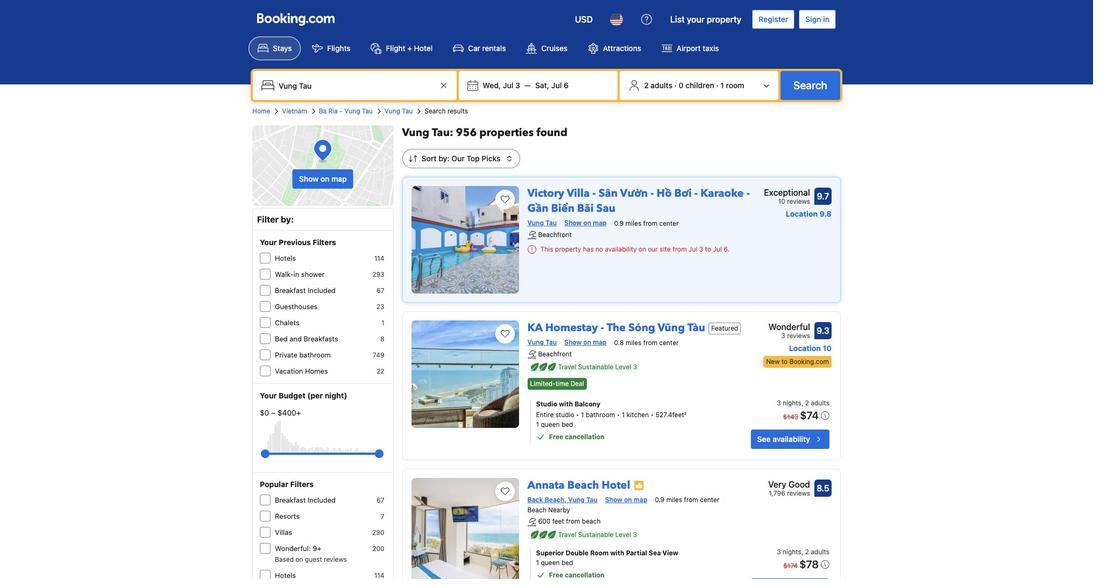 Task type: locate. For each thing, give the bounding box(es) containing it.
group
[[265, 446, 379, 463]]

jul left 6
[[552, 81, 562, 90]]

1 horizontal spatial property
[[707, 15, 742, 24]]

from inside 0.9 miles from center beach nearby
[[684, 497, 699, 505]]

1 horizontal spatial to
[[782, 358, 788, 366]]

vung down gần
[[528, 219, 544, 227]]

2 • from the left
[[617, 411, 620, 419]]

1 vertical spatial bathroom
[[586, 411, 616, 419]]

level up "superior double room with partial sea view" link
[[616, 531, 632, 539]]

1 vertical spatial search
[[425, 107, 446, 115]]

show on map inside button
[[299, 174, 347, 184]]

bathroom down the balcony at right
[[586, 411, 616, 419]]

location inside location 10 new to booking.com
[[790, 344, 821, 353]]

filters
[[313, 238, 336, 247], [290, 480, 314, 489]]

1 vertical spatial bed
[[562, 559, 574, 567]]

beach up back beach, vung tau
[[568, 478, 599, 493]]

3 nights , 2 adults up $74
[[777, 399, 830, 407]]

1 vertical spatial travel
[[559, 531, 577, 539]]

0 vertical spatial 67
[[377, 287, 385, 295]]

beach inside 0.9 miles from center beach nearby
[[528, 507, 547, 515]]

0 vertical spatial included
[[308, 286, 336, 295]]

cancellation down double
[[565, 572, 605, 580]]

nights for $78
[[783, 548, 802, 556]]

picks
[[482, 154, 501, 163]]

• down studio with balcony link
[[617, 411, 620, 419]]

0 horizontal spatial beach
[[528, 507, 547, 515]]

10
[[779, 198, 786, 206], [823, 344, 832, 353]]

adults left 0
[[651, 81, 673, 90]]

miles for wonderful
[[626, 339, 642, 347]]

to left 6.
[[706, 246, 712, 254]]

cancellation for $74
[[565, 433, 605, 441]]

956
[[456, 125, 477, 140]]

1 vertical spatial 10
[[823, 344, 832, 353]]

1 inside dropdown button
[[721, 81, 725, 90]]

- inside ba ria - vung tau 'link'
[[340, 107, 343, 115]]

3 nights , 2 adults
[[777, 399, 830, 407], [777, 548, 830, 556]]

from for 600 feet from beach
[[566, 518, 581, 526]]

wed,
[[483, 81, 501, 90]]

sign
[[806, 15, 822, 24]]

availability down "$143"
[[773, 435, 811, 444]]

ka homestay - the sóng vũng tàu link
[[528, 317, 706, 335]]

0 horizontal spatial ·
[[675, 81, 677, 90]]

adults inside dropdown button
[[651, 81, 673, 90]]

beachfront up limited-time deal
[[539, 351, 572, 359]]

23
[[377, 303, 385, 311]]

2 breakfast included from the top
[[275, 496, 336, 505]]

0 vertical spatial bed
[[562, 421, 574, 429]]

hotel inside "link"
[[414, 44, 433, 53]]

miles up view
[[667, 497, 683, 505]]

1 vertical spatial with
[[611, 549, 625, 558]]

1 vertical spatial queen
[[541, 559, 560, 567]]

availability right no
[[605, 246, 637, 254]]

1 vertical spatial availability
[[773, 435, 811, 444]]

free cancellation down double
[[549, 572, 605, 580]]

3 nights , 2 adults up $78
[[777, 548, 830, 556]]

breakfasts
[[304, 335, 338, 343]]

reviews right the guest
[[324, 556, 347, 564]]

0 vertical spatial cancellation
[[565, 433, 605, 441]]

in left shower
[[294, 270, 299, 279]]

no
[[596, 246, 604, 254]]

this
[[541, 246, 554, 254]]

tau down annata beach hotel
[[587, 496, 598, 504]]

· left 0
[[675, 81, 677, 90]]

free cancellation for $74
[[549, 433, 605, 441]]

10 for location
[[823, 344, 832, 353]]

vung tau
[[385, 107, 413, 115], [528, 219, 557, 227], [528, 339, 557, 347]]

jul
[[503, 81, 514, 90], [552, 81, 562, 90], [689, 246, 698, 254], [713, 246, 722, 254]]

3 inside wonderful 3 reviews
[[782, 332, 786, 340]]

1
[[721, 81, 725, 90], [382, 319, 385, 327], [581, 411, 584, 419], [622, 411, 625, 419], [536, 421, 539, 429], [536, 559, 539, 567]]

bed down studio
[[562, 421, 574, 429]]

wonderful 3 reviews
[[769, 322, 811, 340]]

0 horizontal spatial search
[[425, 107, 446, 115]]

2 travel from the top
[[559, 531, 577, 539]]

breakfast included down walk-in shower
[[275, 286, 336, 295]]

1 travel from the top
[[559, 364, 577, 372]]

filters right previous
[[313, 238, 336, 247]]

vung tau link
[[385, 107, 413, 116]]

breakfast up guesthouses in the left bottom of the page
[[275, 286, 306, 295]]

1 free from the top
[[549, 433, 564, 441]]

1 vertical spatial beachfront
[[539, 351, 572, 359]]

in
[[824, 15, 830, 24], [294, 270, 299, 279]]

- right the bơi
[[695, 186, 698, 201]]

0 horizontal spatial •
[[577, 411, 580, 419]]

, up $74
[[802, 399, 804, 407]]

included down popular filters
[[308, 496, 336, 505]]

2 vertical spatial center
[[700, 497, 720, 505]]

beachfront up this
[[539, 231, 572, 239]]

1 breakfast included from the top
[[275, 286, 336, 295]]

1 queen from the top
[[541, 421, 560, 429]]

0 vertical spatial travel
[[559, 364, 577, 372]]

6
[[564, 81, 569, 90]]

ba
[[319, 107, 327, 115]]

•
[[577, 411, 580, 419], [617, 411, 620, 419], [651, 411, 654, 419]]

0 horizontal spatial with
[[559, 400, 573, 408]]

show on map
[[299, 174, 347, 184], [565, 219, 607, 227], [565, 339, 607, 347], [605, 496, 648, 504]]

0 vertical spatial availability
[[605, 246, 637, 254]]

1 vertical spatial nights
[[783, 548, 802, 556]]

1 vertical spatial beach
[[528, 507, 547, 515]]

2 · from the left
[[717, 81, 719, 90]]

0 vertical spatial sustainable
[[579, 364, 614, 372]]

0 vertical spatial 0.9
[[615, 220, 624, 228]]

breakfast down popular filters
[[275, 496, 306, 505]]

0 vertical spatial travel sustainable level 3
[[559, 364, 637, 372]]

good
[[789, 480, 811, 490]]

reviews up location 10 new to booking.com
[[788, 332, 811, 340]]

bơi
[[675, 186, 692, 201]]

this property is part of our preferred partner program. it's committed to providing excellent service and good value. it'll pay us a higher commission if you make a booking. image
[[634, 481, 645, 492], [634, 481, 645, 492]]

location up booking.com
[[790, 344, 821, 353]]

home link
[[252, 107, 270, 116]]

queen
[[541, 421, 560, 429], [541, 559, 560, 567]]

10 inside location 10 new to booking.com
[[823, 344, 832, 353]]

10 down 9.3
[[823, 344, 832, 353]]

studio
[[556, 411, 575, 419]]

adults for $74
[[811, 399, 830, 407]]

property right your
[[707, 15, 742, 24]]

Where are you going? field
[[275, 76, 438, 95]]

1 vertical spatial 2
[[806, 399, 810, 407]]

1 horizontal spatial bathroom
[[586, 411, 616, 419]]

1 vertical spatial included
[[308, 496, 336, 505]]

2 sustainable from the top
[[579, 531, 614, 539]]

with right the room
[[611, 549, 625, 558]]

0 vertical spatial 3 nights , 2 adults
[[777, 399, 830, 407]]

entire studio • 1 bathroom • 1 kitchen • 527.4feet² 1 queen bed
[[536, 411, 687, 429]]

0.9 miles from center beach nearby
[[528, 497, 720, 515]]

vietnam
[[282, 107, 307, 115]]

your down filter
[[260, 238, 277, 247]]

2 vertical spatial adults
[[811, 548, 830, 556]]

0 vertical spatial breakfast
[[275, 286, 306, 295]]

free down studio
[[549, 433, 564, 441]]

scored 9.7 element
[[815, 188, 832, 205]]

0 vertical spatial queen
[[541, 421, 560, 429]]

queen down superior
[[541, 559, 560, 567]]

1 horizontal spatial ·
[[717, 81, 719, 90]]

ka homestay - the sóng vũng tàu
[[528, 321, 706, 335]]

1 included from the top
[[308, 286, 336, 295]]

1 horizontal spatial in
[[824, 15, 830, 24]]

nights up the $174
[[783, 548, 802, 556]]

1 vertical spatial cancellation
[[565, 572, 605, 580]]

10 left the 9.7
[[779, 198, 786, 206]]

hotel for annata beach hotel
[[602, 478, 631, 493]]

adults up $74
[[811, 399, 830, 407]]

sustainable down beach
[[579, 531, 614, 539]]

0 vertical spatial free cancellation
[[549, 433, 605, 441]]

1 down superior
[[536, 559, 539, 567]]

homes
[[305, 367, 328, 376]]

2 travel sustainable level 3 from the top
[[559, 531, 637, 539]]

0 horizontal spatial 10
[[779, 198, 786, 206]]

ba ria - vung tau
[[319, 107, 373, 115]]

0 vertical spatial filters
[[313, 238, 336, 247]]

beach down back
[[528, 507, 547, 515]]

car
[[468, 44, 481, 53]]

time
[[556, 380, 569, 388]]

breakfast included up "resorts"
[[275, 496, 336, 505]]

1 beachfront from the top
[[539, 231, 572, 239]]

back beach, vung tau
[[528, 496, 598, 504]]

stays link
[[249, 37, 301, 60]]

travel sustainable level 3 down beach
[[559, 531, 637, 539]]

2 left 0
[[644, 81, 649, 90]]

superior double room with partial sea view
[[536, 549, 679, 558]]

found
[[537, 125, 568, 140]]

2 level from the top
[[616, 531, 632, 539]]

1 breakfast from the top
[[275, 286, 306, 295]]

1 vertical spatial to
[[782, 358, 788, 366]]

0 vertical spatial free
[[549, 433, 564, 441]]

22
[[377, 368, 385, 376]]

2 cancellation from the top
[[565, 572, 605, 580]]

bed down double
[[562, 559, 574, 567]]

list your property
[[671, 15, 742, 24]]

1 horizontal spatial by:
[[439, 154, 450, 163]]

0 vertical spatial breakfast included
[[275, 286, 336, 295]]

filters right popular
[[290, 480, 314, 489]]

2 vertical spatial miles
[[667, 497, 683, 505]]

1 vertical spatial location
[[790, 344, 821, 353]]

0 horizontal spatial property
[[555, 246, 582, 254]]

1 3 nights , 2 adults from the top
[[777, 399, 830, 407]]

1 horizontal spatial with
[[611, 549, 625, 558]]

map for victory villa - sân vườn - hồ bơi - karaoke - gần biển bãi sau image
[[593, 219, 607, 227]]

from for 0.9 miles from center
[[644, 220, 658, 228]]

miles down victory villa - sân vườn - hồ bơi - karaoke - gần biển bãi sau
[[626, 220, 642, 228]]

0 horizontal spatial in
[[294, 270, 299, 279]]

1 sustainable from the top
[[579, 364, 614, 372]]

sustainable up deal
[[579, 364, 614, 372]]

center
[[660, 220, 679, 228], [660, 339, 679, 347], [700, 497, 720, 505]]

location down the exceptional 10 reviews
[[786, 209, 818, 219]]

vườn
[[621, 186, 648, 201]]

0.8
[[615, 339, 624, 347]]

1 your from the top
[[260, 238, 277, 247]]

in right sign
[[824, 15, 830, 24]]

1 horizontal spatial search
[[794, 79, 828, 92]]

nights
[[783, 399, 802, 407], [783, 548, 802, 556]]

property left has
[[555, 246, 582, 254]]

0.8 miles from center
[[615, 339, 679, 347]]

1 cancellation from the top
[[565, 433, 605, 441]]

2 up $78
[[806, 548, 810, 556]]

1 vertical spatial adults
[[811, 399, 830, 407]]

filter by:
[[257, 215, 294, 224]]

0 vertical spatial in
[[824, 15, 830, 24]]

nights up "$143"
[[783, 399, 802, 407]]

1 nights from the top
[[783, 399, 802, 407]]

miles right 0.8
[[626, 339, 642, 347]]

queen down entire
[[541, 421, 560, 429]]

adults up $78
[[811, 548, 830, 556]]

vung tau for wonderful
[[528, 339, 557, 347]]

1 bed from the top
[[562, 421, 574, 429]]

0 vertical spatial adults
[[651, 81, 673, 90]]

1 vertical spatial breakfast
[[275, 496, 306, 505]]

cancellation down studio
[[565, 433, 605, 441]]

0 vertical spatial property
[[707, 15, 742, 24]]

tau
[[362, 107, 373, 115], [402, 107, 413, 115], [546, 219, 557, 227], [546, 339, 557, 347], [587, 496, 598, 504]]

1 vertical spatial 3 nights , 2 adults
[[777, 548, 830, 556]]

victory
[[528, 186, 565, 201]]

hồ
[[657, 186, 672, 201]]

guesthouses
[[275, 303, 318, 311]]

0 vertical spatial to
[[706, 246, 712, 254]]

0 vertical spatial center
[[660, 220, 679, 228]]

0 vertical spatial search
[[794, 79, 828, 92]]

by: left our
[[439, 154, 450, 163]]

1 travel sustainable level 3 from the top
[[559, 364, 637, 372]]

show inside "show on map" button
[[299, 174, 319, 184]]

airport taxis link
[[653, 37, 729, 60]]

2 your from the top
[[260, 391, 277, 400]]

vung tau left search results at top left
[[385, 107, 413, 115]]

attractions link
[[579, 37, 651, 60]]

included down shower
[[308, 286, 336, 295]]

reviews up location 9.8
[[788, 198, 811, 206]]

0 vertical spatial hotel
[[414, 44, 433, 53]]

1 vertical spatial breakfast included
[[275, 496, 336, 505]]

1 vertical spatial free cancellation
[[549, 572, 605, 580]]

0 vertical spatial beach
[[568, 478, 599, 493]]

1 vertical spatial hotel
[[602, 478, 631, 493]]

0.9 down sau
[[615, 220, 624, 228]]

hotel up 0.9 miles from center beach nearby
[[602, 478, 631, 493]]

2 inside dropdown button
[[644, 81, 649, 90]]

popular
[[260, 480, 289, 489]]

scored 9.3 element
[[815, 322, 832, 340]]

hotel right +
[[414, 44, 433, 53]]

1 level from the top
[[616, 364, 632, 372]]

1 vertical spatial 67
[[377, 497, 385, 505]]

1 vertical spatial 0.9
[[655, 497, 665, 505]]

2 3 nights , 2 adults from the top
[[777, 548, 830, 556]]

1 vertical spatial level
[[616, 531, 632, 539]]

included
[[308, 286, 336, 295], [308, 496, 336, 505]]

vung tau down gần
[[528, 219, 557, 227]]

victory villa - sân vườn - hồ bơi - karaoke - gần biển bãi sau
[[528, 186, 750, 216]]

vacation
[[275, 367, 303, 376]]

show for ka homestay - the sóng vũng tàu image
[[565, 339, 582, 347]]

hotel for flight + hotel
[[414, 44, 433, 53]]

map
[[332, 174, 347, 184], [593, 219, 607, 227], [593, 339, 607, 347], [634, 496, 648, 504]]

cancellation for $78
[[565, 572, 605, 580]]

featured
[[712, 324, 739, 332]]

bed
[[562, 421, 574, 429], [562, 559, 574, 567]]

0 vertical spatial miles
[[626, 220, 642, 228]]

• right studio
[[577, 411, 580, 419]]

reviews inside the exceptional 10 reviews
[[788, 198, 811, 206]]

tau down where are you going? field
[[362, 107, 373, 115]]

room
[[591, 549, 609, 558]]

0 vertical spatial level
[[616, 364, 632, 372]]

search inside the search button
[[794, 79, 828, 92]]

1 vertical spatial your
[[260, 391, 277, 400]]

–
[[271, 409, 276, 418]]

2 beachfront from the top
[[539, 351, 572, 359]]

1 · from the left
[[675, 81, 677, 90]]

3 • from the left
[[651, 411, 654, 419]]

booking.com image
[[257, 13, 335, 26]]

vung tau down ka
[[528, 339, 557, 347]]

0 vertical spatial beachfront
[[539, 231, 572, 239]]

0 vertical spatial 10
[[779, 198, 786, 206]]

beachfront for wonderful
[[539, 351, 572, 359]]

show
[[299, 174, 319, 184], [565, 219, 582, 227], [565, 339, 582, 347], [605, 496, 623, 504]]

1 vertical spatial vung tau
[[528, 219, 557, 227]]

, for $78
[[802, 548, 804, 556]]

0 horizontal spatial availability
[[605, 246, 637, 254]]

10 inside the exceptional 10 reviews
[[779, 198, 786, 206]]

2 vertical spatial vung tau
[[528, 339, 557, 347]]

10 for exceptional
[[779, 198, 786, 206]]

queen inside entire studio • 1 bathroom • 1 kitchen • 527.4feet² 1 queen bed
[[541, 421, 560, 429]]

2 , from the top
[[802, 548, 804, 556]]

1 vertical spatial center
[[660, 339, 679, 347]]

2 bed from the top
[[562, 559, 574, 567]]

1 horizontal spatial •
[[617, 411, 620, 419]]

location 9.8
[[786, 209, 832, 219]]

double
[[566, 549, 589, 558]]

3
[[516, 81, 520, 90], [700, 246, 704, 254], [782, 332, 786, 340], [633, 364, 637, 372], [777, 399, 781, 407], [633, 531, 637, 539], [777, 548, 781, 556]]

to right new
[[782, 358, 788, 366]]

0 vertical spatial 2
[[644, 81, 649, 90]]

your
[[260, 238, 277, 247], [260, 391, 277, 400]]

1 vertical spatial sustainable
[[579, 531, 614, 539]]

level for hotel
[[616, 531, 632, 539]]

1 horizontal spatial hotel
[[602, 478, 631, 493]]

1 , from the top
[[802, 399, 804, 407]]

2 free cancellation from the top
[[549, 572, 605, 580]]

0 vertical spatial vung tau
[[385, 107, 413, 115]]

center for wonderful
[[660, 339, 679, 347]]

1 vertical spatial miles
[[626, 339, 642, 347]]

0.9 for 0.9 miles from center beach nearby
[[655, 497, 665, 505]]

1 vertical spatial ,
[[802, 548, 804, 556]]

wonderful: 9+
[[275, 545, 322, 553]]

1 horizontal spatial 0.9
[[655, 497, 665, 505]]

• right kitchen
[[651, 411, 654, 419]]

· right children
[[717, 81, 719, 90]]

2 nights from the top
[[783, 548, 802, 556]]

0 horizontal spatial by:
[[281, 215, 294, 224]]

homestay
[[546, 321, 598, 335]]

, up $78
[[802, 548, 804, 556]]

bathroom up homes
[[300, 351, 331, 360]]

- right ria
[[340, 107, 343, 115]]

, for $74
[[802, 399, 804, 407]]

0.9
[[615, 220, 624, 228], [655, 497, 665, 505]]

bathroom inside entire studio • 1 bathroom • 1 kitchen • 527.4feet² 1 queen bed
[[586, 411, 616, 419]]

travel down 600 feet from beach
[[559, 531, 577, 539]]

2 free from the top
[[549, 572, 564, 580]]

availability
[[605, 246, 637, 254], [773, 435, 811, 444]]

free cancellation down studio
[[549, 433, 605, 441]]

reviews inside 'very good 1,796 reviews'
[[788, 490, 811, 498]]

1 vertical spatial travel sustainable level 3
[[559, 531, 637, 539]]

rentals
[[483, 44, 506, 53]]

level down 0.8
[[616, 364, 632, 372]]

children
[[686, 81, 715, 90]]

travel for homestay
[[559, 364, 577, 372]]

2 67 from the top
[[377, 497, 385, 505]]

free cancellation for $78
[[549, 572, 605, 580]]

sustainable for homestay
[[579, 364, 614, 372]]

0 horizontal spatial 0.9
[[615, 220, 624, 228]]

0 vertical spatial by:
[[439, 154, 450, 163]]

on
[[321, 174, 330, 184], [584, 219, 592, 227], [639, 246, 647, 254], [584, 339, 592, 347], [625, 496, 632, 504], [296, 556, 303, 564]]

3 nights , 2 adults for $78
[[777, 548, 830, 556]]

by: right filter
[[281, 215, 294, 224]]

0 vertical spatial with
[[559, 400, 573, 408]]

0.9 inside 0.9 miles from center beach nearby
[[655, 497, 665, 505]]

travel up time
[[559, 364, 577, 372]]

by: for sort
[[439, 154, 450, 163]]

free down 1 queen bed
[[549, 572, 564, 580]]

0 vertical spatial ,
[[802, 399, 804, 407]]

car rentals link
[[444, 37, 515, 60]]

2 horizontal spatial •
[[651, 411, 654, 419]]

wonderful:
[[275, 545, 311, 553]]

0 vertical spatial nights
[[783, 399, 802, 407]]

to inside location 10 new to booking.com
[[782, 358, 788, 366]]

hotels
[[275, 254, 296, 263]]

1 free cancellation from the top
[[549, 433, 605, 441]]

67 up 23
[[377, 287, 385, 295]]

1 • from the left
[[577, 411, 580, 419]]

vacation homes
[[275, 367, 328, 376]]

2 up $74
[[806, 399, 810, 407]]

search for search results
[[425, 107, 446, 115]]

9.3
[[817, 326, 830, 336]]

2 vertical spatial 2
[[806, 548, 810, 556]]

1 horizontal spatial 10
[[823, 344, 832, 353]]

- inside 'ka homestay - the sóng vũng tàu' link
[[601, 321, 605, 335]]

3 nights , 2 adults for $74
[[777, 399, 830, 407]]

jul left 6.
[[713, 246, 722, 254]]

in for walk-
[[294, 270, 299, 279]]

with up studio
[[559, 400, 573, 408]]

0 vertical spatial your
[[260, 238, 277, 247]]



Task type: describe. For each thing, give the bounding box(es) containing it.
$174
[[784, 562, 798, 570]]

attractions
[[603, 44, 642, 53]]

reviews inside wonderful 3 reviews
[[788, 332, 811, 340]]

location for 10
[[790, 344, 821, 353]]

location for 9.8
[[786, 209, 818, 219]]

from for 0.9 miles from center beach nearby
[[684, 497, 699, 505]]

sustainable for beach
[[579, 531, 614, 539]]

location 10 new to booking.com
[[767, 344, 832, 366]]

site
[[660, 246, 671, 254]]

filter
[[257, 215, 279, 224]]

- right karaoke
[[747, 186, 750, 201]]

tau left search results at top left
[[402, 107, 413, 115]]

beachfront for exceptional
[[539, 231, 572, 239]]

- left sân
[[593, 186, 596, 201]]

527.4feet²
[[656, 411, 687, 419]]

nights for $74
[[783, 399, 802, 407]]

0 vertical spatial bathroom
[[300, 351, 331, 360]]

center for exceptional
[[660, 220, 679, 228]]

search for search
[[794, 79, 828, 92]]

list
[[671, 15, 685, 24]]

tau down 'biển'
[[546, 219, 557, 227]]

your for your previous filters
[[260, 238, 277, 247]]

show on map for victory villa - sân vườn - hồ bơi - karaoke - gần biển bãi sau image
[[565, 219, 607, 227]]

villa
[[567, 186, 590, 201]]

sort
[[422, 154, 437, 163]]

show for victory villa - sân vườn - hồ bơi - karaoke - gần biển bãi sau image
[[565, 219, 582, 227]]

view
[[663, 549, 679, 558]]

1 down the balcony at right
[[581, 411, 584, 419]]

sign in link
[[800, 10, 837, 29]]

limited-
[[531, 380, 556, 388]]

6.
[[724, 246, 730, 254]]

sau
[[597, 201, 616, 216]]

1 up 8
[[382, 319, 385, 327]]

in for sign
[[824, 15, 830, 24]]

0 horizontal spatial to
[[706, 246, 712, 254]]

show on map button
[[293, 170, 354, 189]]

9.8
[[820, 209, 832, 219]]

search results updated. vung tau: 956 properties found. element
[[402, 125, 841, 140]]

booking.com
[[790, 358, 830, 366]]

293
[[373, 271, 385, 279]]

usd
[[575, 15, 593, 24]]

beach inside the annata beach hotel link
[[568, 478, 599, 493]]

from for 0.8 miles from center
[[644, 339, 658, 347]]

biển
[[552, 201, 575, 216]]

car rentals
[[468, 44, 506, 53]]

1 67 from the top
[[377, 287, 385, 295]]

8.5
[[817, 484, 830, 493]]

9+
[[313, 545, 322, 553]]

0
[[679, 81, 684, 90]]

gần
[[528, 201, 549, 216]]

114
[[374, 255, 385, 263]]

vung right ria
[[345, 107, 360, 115]]

entire
[[536, 411, 554, 419]]

deal
[[571, 380, 585, 388]]

tau down homestay on the bottom of page
[[546, 339, 557, 347]]

2 breakfast from the top
[[275, 496, 306, 505]]

vung down ka
[[528, 339, 544, 347]]

miles for exceptional
[[626, 220, 642, 228]]

1 down studio with balcony link
[[622, 411, 625, 419]]

bed and breakfasts
[[275, 335, 338, 343]]

usd button
[[569, 6, 600, 32]]

feet
[[553, 518, 565, 526]]

search results
[[425, 107, 468, 115]]

vũng
[[658, 321, 685, 335]]

top
[[467, 154, 480, 163]]

beach
[[582, 518, 601, 526]]

show on map for annata beach hotel image
[[605, 496, 648, 504]]

level for -
[[616, 364, 632, 372]]

walk-in shower
[[275, 270, 325, 279]]

annata beach hotel
[[528, 478, 631, 493]]

show on map for ka homestay - the sóng vũng tàu image
[[565, 339, 607, 347]]

vung down annata beach hotel
[[569, 496, 585, 504]]

1 horizontal spatial availability
[[773, 435, 811, 444]]

vung down where are you going? field
[[385, 107, 400, 115]]

map for ka homestay - the sóng vũng tàu image
[[593, 339, 607, 347]]

2 for $74
[[806, 399, 810, 407]]

very good element
[[769, 478, 811, 491]]

exceptional element
[[764, 186, 811, 199]]

by: for filter
[[281, 215, 294, 224]]

studio with balcony
[[536, 400, 601, 408]]

scored 8.5 element
[[815, 480, 832, 497]]

nearby
[[549, 507, 570, 515]]

register link
[[753, 10, 795, 29]]

on inside button
[[321, 174, 330, 184]]

chalets
[[275, 319, 300, 327]]

600 feet from beach
[[539, 518, 601, 526]]

wed, jul 3 — sat, jul 6
[[483, 81, 569, 90]]

1 down entire
[[536, 421, 539, 429]]

cruises
[[542, 44, 568, 53]]

exceptional
[[764, 188, 811, 198]]

properties
[[480, 125, 534, 140]]

map for annata beach hotel image
[[634, 496, 648, 504]]

list your property link
[[664, 6, 748, 32]]

travel sustainable level 3 for beach
[[559, 531, 637, 539]]

ka homestay - the sóng vũng tàu image
[[412, 321, 519, 428]]

guest
[[305, 556, 322, 564]]

free for $74
[[549, 433, 564, 441]]

free for $78
[[549, 572, 564, 580]]

annata
[[528, 478, 565, 493]]

balcony
[[575, 400, 601, 408]]

superior double room with partial sea view link
[[536, 549, 718, 559]]

sat,
[[536, 81, 550, 90]]

jul right wed,
[[503, 81, 514, 90]]

vung left tau:
[[402, 125, 430, 140]]

based on guest reviews
[[275, 556, 347, 564]]

victory villa - sân vườn - hồ bơi - karaoke - gần biển bãi sau image
[[412, 186, 519, 294]]

budget
[[279, 391, 306, 400]]

miles inside 0.9 miles from center beach nearby
[[667, 497, 683, 505]]

studio with balcony link
[[536, 400, 718, 409]]

show for annata beach hotel image
[[605, 496, 623, 504]]

your for your budget (per night)
[[260, 391, 277, 400]]

jul right site
[[689, 246, 698, 254]]

749
[[373, 352, 385, 360]]

2 included from the top
[[308, 496, 336, 505]]

sort by: our top picks
[[422, 154, 501, 163]]

partial
[[626, 549, 648, 558]]

200
[[373, 545, 385, 553]]

based
[[275, 556, 294, 564]]

travel for beach
[[559, 531, 577, 539]]

0.9 for 0.9 miles from center
[[615, 220, 624, 228]]

this property has no availability on our site from jul 3 to jul 6.
[[541, 246, 730, 254]]

2 queen from the top
[[541, 559, 560, 567]]

wonderful element
[[764, 321, 811, 334]]

bed inside entire studio • 1 bathroom • 1 kitchen • 527.4feet² 1 queen bed
[[562, 421, 574, 429]]

annata beach hotel image
[[412, 478, 519, 580]]

beach,
[[545, 496, 567, 504]]

sat, jul 6 button
[[531, 76, 573, 95]]

1,796
[[769, 490, 786, 498]]

1 queen bed
[[536, 559, 574, 567]]

1 vertical spatial filters
[[290, 480, 314, 489]]

bãi
[[578, 201, 594, 216]]

bed
[[275, 335, 288, 343]]

victory villa - sân vườn - hồ bơi - karaoke - gần biển bãi sau link
[[528, 182, 750, 216]]

$400+
[[278, 409, 301, 418]]

adults for $78
[[811, 548, 830, 556]]

$0 – $400+
[[260, 409, 301, 418]]

- left hồ
[[651, 186, 654, 201]]

register
[[759, 15, 789, 24]]

exceptional 10 reviews
[[764, 188, 811, 206]]

vung tau for exceptional
[[528, 219, 557, 227]]

map inside button
[[332, 174, 347, 184]]

travel sustainable level 3 for homestay
[[559, 364, 637, 372]]

center inside 0.9 miles from center beach nearby
[[700, 497, 720, 505]]

+
[[408, 44, 412, 53]]

very good 1,796 reviews
[[769, 480, 811, 498]]

9.7
[[817, 192, 830, 201]]

ka
[[528, 321, 543, 335]]

stays
[[273, 44, 292, 53]]

the
[[607, 321, 626, 335]]

wonderful
[[769, 322, 811, 332]]

2 for $78
[[806, 548, 810, 556]]

see availability link
[[751, 430, 830, 449]]

has
[[583, 246, 594, 254]]



Task type: vqa. For each thing, say whether or not it's contained in the screenshot.


